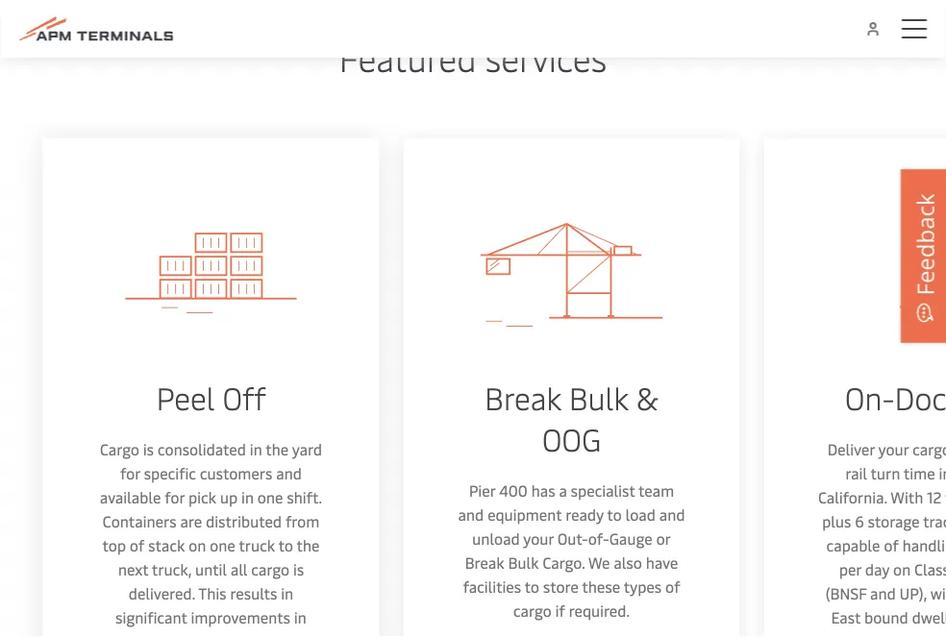Task type: locate. For each thing, give the bounding box(es) containing it.
break up the 400
[[485, 377, 561, 419]]

specialist
[[571, 481, 635, 501]]

in up customers
[[250, 439, 262, 460]]

cargo
[[913, 439, 946, 460], [251, 560, 290, 580], [513, 601, 552, 622], [145, 632, 184, 638]]

400
[[499, 481, 528, 501]]

1 vertical spatial of
[[665, 577, 680, 598]]

bulk down unload
[[508, 553, 539, 574]]

feedback button
[[901, 170, 946, 343]]

yard
[[292, 439, 322, 460]]

up
[[220, 488, 238, 508], [221, 632, 238, 638]]

1 horizontal spatial bulk
[[569, 377, 629, 419]]

to
[[607, 505, 622, 526], [278, 536, 293, 556], [525, 577, 539, 598]]

to left store
[[525, 577, 539, 598]]

bulk left & at the right of the page
[[569, 377, 629, 419]]

1 vertical spatial one
[[210, 536, 235, 556]]

cargo down the truck at the bottom left of the page
[[251, 560, 290, 580]]

1 horizontal spatial is
[[293, 560, 304, 580]]

for down specific
[[165, 488, 185, 508]]

featured services
[[339, 35, 607, 81]]

1 vertical spatial is
[[293, 560, 304, 580]]

0 horizontal spatial bulk
[[508, 553, 539, 574]]

0 horizontal spatial one
[[210, 536, 235, 556]]

on-
[[845, 377, 895, 419]]

your down 'equipment'
[[523, 529, 554, 550]]

0 horizontal spatial for
[[120, 463, 140, 484]]

up down customers
[[220, 488, 238, 508]]

has
[[531, 481, 555, 501]]

0 horizontal spatial to
[[278, 536, 293, 556]]

0 vertical spatial the
[[266, 439, 289, 460]]

apm_icons_v3_rail image
[[818, 208, 946, 339]]

pick
[[188, 488, 216, 508]]

cargo down "doc"
[[913, 439, 946, 460]]

one left "shift."
[[257, 488, 283, 508]]

one right on
[[210, 536, 235, 556]]

in right results
[[281, 584, 293, 604]]

delivered.
[[129, 584, 195, 604]]

required.
[[569, 601, 630, 622]]

peel
[[156, 377, 215, 419]]

of down have at the bottom of page
[[665, 577, 680, 598]]

of
[[130, 536, 144, 556], [665, 577, 680, 598]]

1 horizontal spatial of
[[665, 577, 680, 598]]

break inside break bulk & oog
[[485, 377, 561, 419]]

is
[[143, 439, 154, 460], [293, 560, 304, 580]]

is down from
[[293, 560, 304, 580]]

your right deliver
[[878, 439, 909, 460]]

feedback
[[909, 194, 940, 296]]

your
[[878, 439, 909, 460], [523, 529, 554, 550]]

the left yard
[[266, 439, 289, 460]]

until
[[195, 560, 227, 580]]

the down from
[[297, 536, 320, 556]]

and down pier
[[458, 505, 484, 526]]

to right the truck at the bottom left of the page
[[278, 536, 293, 556]]

unload
[[472, 529, 520, 550]]

1 horizontal spatial one
[[257, 488, 283, 508]]

pier 400 has a specialist team and equipment ready to load and unload your out-of-gauge or break bulk cargo. we also have facilities to store these types of cargo if required.
[[458, 481, 685, 622]]

2 horizontal spatial to
[[607, 505, 622, 526]]

have
[[646, 553, 678, 574]]

0 horizontal spatial is
[[143, 439, 154, 460]]

in
[[250, 439, 262, 460], [241, 488, 254, 508], [281, 584, 293, 604], [294, 608, 307, 628]]

1 horizontal spatial to
[[525, 577, 539, 598]]

1 vertical spatial break
[[465, 553, 504, 574]]

0 horizontal spatial of
[[130, 536, 144, 556]]

your inside deliver your cargo
[[878, 439, 909, 460]]

are
[[180, 512, 202, 532]]

1 horizontal spatial your
[[878, 439, 909, 460]]

shift.
[[287, 488, 322, 508]]

up down improvements
[[221, 632, 238, 638]]

break
[[485, 377, 561, 419], [465, 553, 504, 574]]

0 vertical spatial bulk
[[569, 377, 629, 419]]

2 vertical spatial to
[[525, 577, 539, 598]]

these
[[582, 577, 620, 598]]

cargo inside pier 400 has a specialist team and equipment ready to load and unload your out-of-gauge or break bulk cargo. we also have facilities to store these types of cargo if required.
[[513, 601, 552, 622]]

for up "available" at left
[[120, 463, 140, 484]]

significant
[[116, 608, 187, 628]]

cargo
[[100, 439, 139, 460]]

for
[[120, 463, 140, 484], [165, 488, 185, 508]]

of inside cargo is consolidated in the yard for specific customers and available for pick up in one shift. containers are distributed from top of stack on one truck to the next truck, until all cargo is delivered. this results in significant improvements in cargo pick-up time.
[[130, 536, 144, 556]]

and
[[276, 463, 302, 484], [458, 505, 484, 526], [659, 505, 685, 526]]

deliver
[[828, 439, 875, 460]]

cargo left the if
[[513, 601, 552, 622]]

the
[[266, 439, 289, 460], [297, 536, 320, 556]]

1 vertical spatial your
[[523, 529, 554, 550]]

1 vertical spatial for
[[165, 488, 185, 508]]

cargo down significant
[[145, 632, 184, 638]]

0 horizontal spatial the
[[266, 439, 289, 460]]

equipment
[[488, 505, 562, 526]]

0 horizontal spatial your
[[523, 529, 554, 550]]

is right cargo
[[143, 439, 154, 460]]

of right top
[[130, 536, 144, 556]]

one
[[257, 488, 283, 508], [210, 536, 235, 556]]

to left load
[[607, 505, 622, 526]]

and up or
[[659, 505, 685, 526]]

time.
[[242, 632, 277, 638]]

0 vertical spatial break
[[485, 377, 561, 419]]

this
[[198, 584, 226, 604]]

0 horizontal spatial and
[[276, 463, 302, 484]]

0 vertical spatial one
[[257, 488, 283, 508]]

cargo is consolidated in the yard for specific customers and available for pick up in one shift. containers are distributed from top of stack on one truck to the next truck, until all cargo is delivered. this results in significant improvements in cargo pick-up time.
[[100, 439, 322, 638]]

1 vertical spatial bulk
[[508, 553, 539, 574]]

bulk inside pier 400 has a specialist team and equipment ready to load and unload your out-of-gauge or break bulk cargo. we also have facilities to store these types of cargo if required.
[[508, 553, 539, 574]]

1 vertical spatial the
[[297, 536, 320, 556]]

a
[[559, 481, 567, 501]]

featured
[[339, 35, 477, 81]]

break up facilities
[[465, 553, 504, 574]]

bulk
[[569, 377, 629, 419], [508, 553, 539, 574]]

doc
[[895, 377, 946, 419]]

and up "shift."
[[276, 463, 302, 484]]

1 vertical spatial to
[[278, 536, 293, 556]]

0 vertical spatial your
[[878, 439, 909, 460]]

0 vertical spatial of
[[130, 536, 144, 556]]

if
[[555, 601, 565, 622]]



Task type: describe. For each thing, give the bounding box(es) containing it.
top
[[102, 536, 126, 556]]

out-
[[558, 529, 588, 550]]

truck
[[239, 536, 275, 556]]

1 horizontal spatial and
[[458, 505, 484, 526]]

next
[[118, 560, 148, 580]]

load
[[626, 505, 656, 526]]

break inside pier 400 has a specialist team and equipment ready to load and unload your out-of-gauge or break bulk cargo. we also have facilities to store these types of cargo if required.
[[465, 553, 504, 574]]

truck,
[[152, 560, 191, 580]]

team
[[638, 481, 674, 501]]

stack
[[148, 536, 185, 556]]

to inside cargo is consolidated in the yard for specific customers and available for pick up in one shift. containers are distributed from top of stack on one truck to the next truck, until all cargo is delivered. this results in significant improvements in cargo pick-up time.
[[278, 536, 293, 556]]

customers
[[200, 463, 272, 484]]

2 horizontal spatial and
[[659, 505, 685, 526]]

1 vertical spatial up
[[221, 632, 238, 638]]

services
[[485, 35, 607, 81]]

of-
[[588, 529, 609, 550]]

and inside cargo is consolidated in the yard for specific customers and available for pick up in one shift. containers are distributed from top of stack on one truck to the next truck, until all cargo is delivered. this results in significant improvements in cargo pick-up time.
[[276, 463, 302, 484]]

in right improvements
[[294, 608, 307, 628]]

from
[[286, 512, 320, 532]]

pick-
[[187, 632, 221, 638]]

available
[[100, 488, 161, 508]]

1 horizontal spatial the
[[297, 536, 320, 556]]

distributed
[[206, 512, 282, 532]]

cargo inside deliver your cargo
[[913, 439, 946, 460]]

ready
[[566, 505, 604, 526]]

bulk inside break bulk & oog
[[569, 377, 629, 419]]

1 horizontal spatial for
[[165, 488, 185, 508]]

results
[[230, 584, 277, 604]]

specific
[[144, 463, 196, 484]]

break bulk & oog
[[485, 377, 659, 460]]

all
[[231, 560, 247, 580]]

improvements
[[191, 608, 290, 628]]

facilities
[[463, 577, 521, 598]]

gauge
[[609, 529, 653, 550]]

on
[[189, 536, 206, 556]]

in up distributed on the bottom of page
[[241, 488, 254, 508]]

0 vertical spatial for
[[120, 463, 140, 484]]

on-doc
[[845, 377, 946, 419]]

peel off
[[156, 377, 266, 419]]

deliver your cargo
[[818, 439, 946, 638]]

0 vertical spatial up
[[220, 488, 238, 508]]

oog
[[542, 419, 601, 460]]

0 vertical spatial to
[[607, 505, 622, 526]]

0 vertical spatial is
[[143, 439, 154, 460]]

consolidated
[[158, 439, 246, 460]]

or
[[656, 529, 671, 550]]

pier
[[469, 481, 495, 501]]

types
[[624, 577, 662, 598]]

also
[[614, 553, 642, 574]]

apm_icons_v3_quay &amp; marine image
[[457, 208, 686, 339]]

apm_icons_v3_container storage image
[[97, 208, 325, 339]]

of inside pier 400 has a specialist team and equipment ready to load and unload your out-of-gauge or break bulk cargo. we also have facilities to store these types of cargo if required.
[[665, 577, 680, 598]]

store
[[543, 577, 579, 598]]

cargo. we
[[543, 553, 610, 574]]

your inside pier 400 has a specialist team and equipment ready to load and unload your out-of-gauge or break bulk cargo. we also have facilities to store these types of cargo if required.
[[523, 529, 554, 550]]

&
[[636, 377, 659, 419]]

containers
[[103, 512, 177, 532]]

off
[[223, 377, 266, 419]]



Task type: vqa. For each thing, say whether or not it's contained in the screenshot.
to to the right
yes



